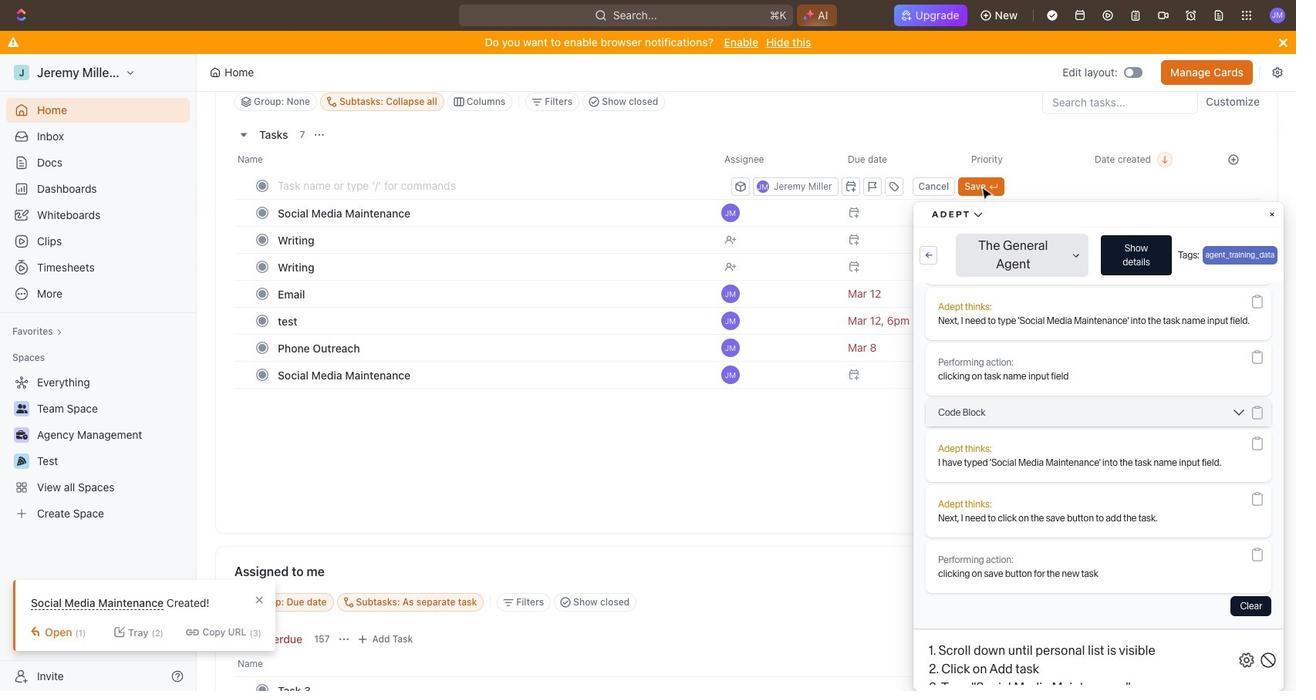 Task type: locate. For each thing, give the bounding box(es) containing it.
jeremy miller's workspace, , element
[[14, 65, 29, 80]]

tree inside "sidebar" navigation
[[6, 371, 190, 526]]

0 vertical spatial search tasks... text field
[[1044, 90, 1198, 113]]

Search tasks... text field
[[1044, 90, 1198, 113], [1044, 591, 1198, 614]]

set priority image
[[963, 199, 1086, 227]]

2 search tasks... text field from the top
[[1044, 591, 1198, 614]]

tree
[[6, 371, 190, 526]]

1 vertical spatial search tasks... text field
[[1044, 591, 1198, 614]]



Task type: describe. For each thing, give the bounding box(es) containing it.
user group image
[[16, 404, 27, 414]]

pizza slice image
[[17, 457, 26, 466]]

sidebar navigation
[[0, 54, 200, 692]]

business time image
[[16, 431, 27, 440]]

Task name or type '/' for commands text field
[[278, 173, 729, 198]]

1 search tasks... text field from the top
[[1044, 90, 1198, 113]]



Task type: vqa. For each thing, say whether or not it's contained in the screenshot.
fourth cell from the bottom of the page
no



